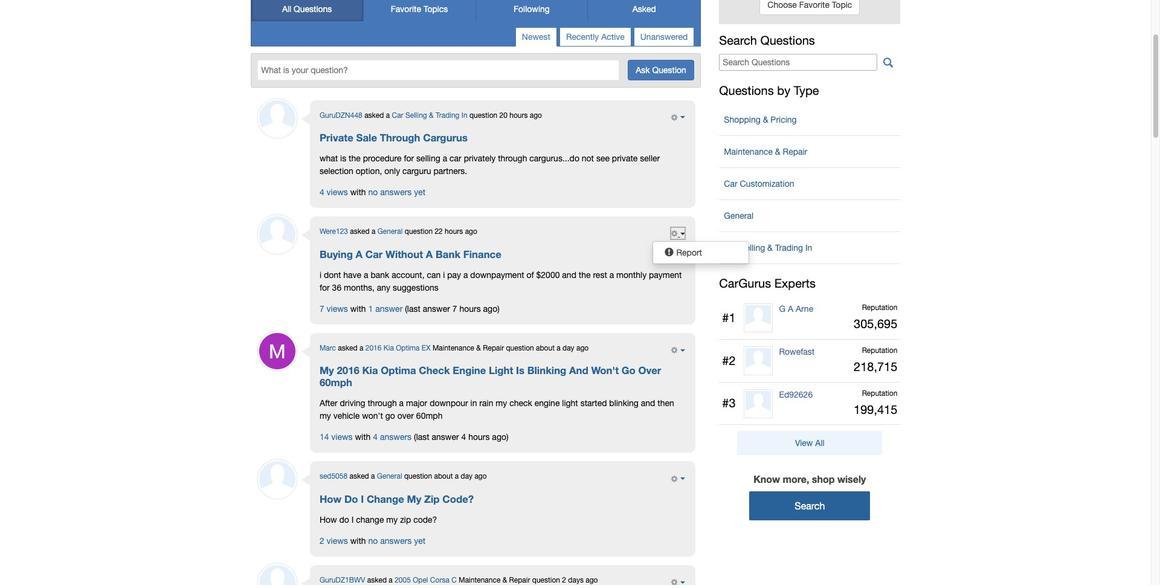 Task type: vqa. For each thing, say whether or not it's contained in the screenshot.
left "In"
yes



Task type: describe. For each thing, give the bounding box(es) containing it.
carguru
[[403, 166, 431, 176]]

private sale through cargurus link
[[320, 132, 468, 144]]

do
[[339, 515, 349, 525]]

through
[[380, 132, 420, 144]]

were123
[[320, 227, 348, 236]]

do
[[344, 493, 358, 505]]

1 horizontal spatial about
[[536, 344, 555, 352]]

#1
[[722, 311, 736, 324]]

following
[[514, 4, 550, 14]]

shopping
[[724, 115, 761, 125]]

search link
[[750, 491, 870, 521]]

how for how do i change my zip code?
[[320, 515, 337, 525]]

check
[[419, 365, 450, 377]]

question left 22
[[405, 227, 433, 236]]

0 vertical spatial day
[[563, 344, 575, 352]]

downpayment
[[470, 270, 524, 280]]

is
[[516, 365, 525, 377]]

all questions link
[[251, 0, 363, 21]]

general link for finance
[[378, 227, 403, 236]]

go
[[622, 365, 636, 377]]

for inside what is the procedure for selling a car privately through cargurus...do not see private seller selection option, only carguru partners.
[[404, 154, 414, 163]]

1 vertical spatial selling
[[740, 243, 765, 253]]

0 vertical spatial my
[[496, 399, 507, 408]]

report
[[677, 248, 702, 257]]

(last for optima
[[414, 432, 430, 442]]

were123 asked a general question             22 hours ago
[[320, 227, 477, 236]]

private
[[320, 132, 353, 144]]

maintenance inside maintenance & repair link
[[724, 147, 773, 157]]

blinking
[[527, 365, 567, 377]]

questions for all questions
[[294, 4, 332, 14]]

active
[[601, 32, 625, 42]]

marc asked a 2016 kia optima ex maintenance & repair             question             about a day ago
[[320, 344, 589, 352]]

optima inside my 2016 kia optima check engine light is blinking and won't go over 60mph
[[381, 365, 416, 377]]

know
[[754, 473, 780, 485]]

305,695
[[854, 317, 898, 331]]

choose questions to view tab list
[[251, 0, 701, 21]]

unanswered
[[640, 32, 688, 42]]

4 views with no answers yet
[[320, 187, 426, 197]]

1 horizontal spatial a
[[426, 248, 433, 260]]

account,
[[392, 270, 425, 280]]

marc
[[320, 344, 336, 352]]

0 horizontal spatial 4
[[320, 187, 324, 197]]

customization
[[740, 179, 794, 189]]

gurudzn448
[[320, 111, 362, 119]]

#3
[[722, 396, 736, 410]]

a right marc
[[360, 344, 363, 352]]

asked for do
[[350, 472, 369, 481]]

go
[[385, 411, 395, 421]]

how do i change my zip code? link
[[320, 493, 474, 505]]

pay
[[447, 270, 461, 280]]

2 i from the left
[[443, 270, 445, 280]]

opel
[[413, 576, 428, 584]]

a right have at the left top of the page
[[364, 270, 368, 280]]

0 vertical spatial repair
[[783, 147, 808, 157]]

0 horizontal spatial 2
[[320, 536, 324, 546]]

general for code?
[[377, 472, 402, 481]]

experts
[[775, 276, 816, 290]]

asked for a
[[350, 227, 370, 236]]

engine
[[453, 365, 486, 377]]

how for how do i change my zip code?
[[320, 493, 342, 505]]

answer right 1
[[375, 304, 403, 314]]

reputation for 218,715
[[862, 346, 898, 355]]

pricing
[[771, 115, 797, 125]]

answer for optima
[[432, 432, 459, 442]]

hours right 22
[[445, 227, 463, 236]]

bank
[[436, 248, 461, 260]]

a up blinking
[[557, 344, 561, 352]]

with for 14
[[355, 432, 371, 442]]

no for i
[[368, 536, 378, 546]]

of
[[527, 270, 534, 280]]

0 vertical spatial general
[[724, 211, 754, 221]]

payment
[[649, 270, 682, 280]]

procedure
[[363, 154, 402, 163]]

cargurus experts
[[719, 276, 816, 290]]

reputation for 305,695
[[862, 304, 898, 312]]

over
[[638, 365, 661, 377]]

selling
[[416, 154, 440, 163]]

Search Questions text field
[[719, 54, 878, 71]]

sed5058 asked a general question             about a day ago
[[320, 472, 487, 481]]

a right rest
[[610, 270, 614, 280]]

reputation for 199,415
[[862, 389, 898, 397]]

1 vertical spatial all
[[816, 438, 825, 448]]

i for do
[[352, 515, 354, 525]]

1 7 from the left
[[320, 304, 324, 314]]

question left days on the bottom of the page
[[532, 576, 560, 584]]

1 horizontal spatial my
[[386, 515, 398, 525]]

1 horizontal spatial in
[[806, 243, 812, 253]]

2016 kia optima ex link
[[365, 344, 431, 352]]

car up cargurus
[[724, 243, 738, 253]]

rest
[[593, 270, 607, 280]]

code?
[[413, 515, 437, 525]]

my inside my 2016 kia optima check engine light is blinking and won't go over 60mph
[[320, 365, 334, 377]]

gurudz1bwv link
[[320, 576, 365, 584]]

recently active link
[[560, 27, 631, 47]]

a right pay
[[464, 270, 468, 280]]

partners.
[[434, 166, 467, 176]]

no answers yet link for cargurus
[[368, 187, 426, 197]]

major
[[406, 399, 427, 408]]

& down pricing
[[775, 147, 781, 157]]

0 vertical spatial optima
[[396, 344, 420, 352]]

1 horizontal spatial car selling & trading in link
[[719, 237, 901, 259]]

views for 7
[[327, 304, 348, 314]]

gurudzn448 asked a car selling & trading in question             20 hours ago
[[320, 111, 542, 119]]

14 views with 4 answers (last answer 4 hours ago)
[[320, 432, 509, 442]]

cargurus
[[719, 276, 771, 290]]

dont
[[324, 270, 341, 280]]

with for 7
[[350, 304, 366, 314]]

2 vertical spatial questions
[[719, 84, 774, 97]]

views for 14
[[331, 432, 353, 442]]

36
[[332, 283, 342, 292]]

corsa
[[430, 576, 450, 584]]

days
[[568, 576, 584, 584]]

sort questions by tab list
[[515, 27, 695, 47]]

all inside choose questions to view tab list
[[282, 4, 291, 14]]

4 answers link
[[373, 432, 412, 442]]

0 vertical spatial in
[[462, 111, 468, 119]]

& up cargurus
[[429, 111, 434, 119]]

& left pricing
[[763, 115, 768, 125]]

a left 2005
[[389, 576, 393, 584]]

zip
[[400, 515, 411, 525]]

1 horizontal spatial my
[[407, 493, 421, 505]]

car up through
[[392, 111, 403, 119]]

how do i change my zip code?
[[320, 515, 437, 525]]

gurudz1bwv
[[320, 576, 365, 584]]

shopping & pricing link
[[719, 109, 901, 131]]

reputation 305,695
[[854, 304, 898, 331]]

a for g
[[788, 304, 794, 314]]

60mph inside after driving through a major downpour in rain my check engine light started  blinking and then my vehicle won't go over 60mph
[[416, 411, 443, 421]]

rain
[[479, 399, 493, 408]]

gurudz1bwv asked a 2005 opel corsa c maintenance & repair             question             2 days ago
[[320, 576, 598, 584]]

7 views link
[[320, 304, 348, 314]]

hours down pay
[[460, 304, 481, 314]]

for inside i dont have a bank account, can i pay a downpayment of $2000 and the rest a  monthly payment for 36 months, any suggestions
[[320, 283, 330, 292]]

search questions
[[719, 33, 815, 47]]

asked left 2005
[[367, 576, 387, 584]]

hours right 20
[[510, 111, 528, 119]]

2005 opel corsa c link
[[395, 576, 457, 584]]

private sale through cargurus
[[320, 132, 468, 144]]

with for 2
[[350, 536, 366, 546]]

search for search questions
[[719, 33, 757, 47]]

my 2016 kia optima check engine light is blinking and won't go over 60mph link
[[320, 365, 686, 389]]

4 views link
[[320, 187, 348, 197]]

0 horizontal spatial selling
[[405, 111, 427, 119]]

views for 4
[[327, 187, 348, 197]]

c
[[452, 576, 457, 584]]

what
[[320, 154, 338, 163]]

light
[[562, 399, 578, 408]]

views for 2
[[327, 536, 348, 546]]

car selling & trading in
[[724, 243, 812, 253]]

bank
[[371, 270, 389, 280]]

unanswered link
[[634, 27, 695, 47]]



Task type: locate. For each thing, give the bounding box(es) containing it.
1 vertical spatial how
[[320, 515, 337, 525]]

1 horizontal spatial i
[[361, 493, 364, 505]]

0 horizontal spatial about
[[434, 472, 453, 481]]

ago)
[[483, 304, 500, 314], [492, 432, 509, 442]]

0 vertical spatial i
[[361, 493, 364, 505]]

(last
[[405, 304, 421, 314], [414, 432, 430, 442]]

repair up light
[[483, 344, 504, 352]]

tab panel containing private sale through cargurus
[[257, 100, 749, 585]]

2 horizontal spatial 4
[[461, 432, 466, 442]]

$2000
[[536, 270, 560, 280]]

1 horizontal spatial 2
[[562, 576, 566, 584]]

0 vertical spatial questions
[[294, 4, 332, 14]]

1 reputation from the top
[[862, 304, 898, 312]]

0 vertical spatial kia
[[384, 344, 394, 352]]

optima down 2016 kia optima ex link
[[381, 365, 416, 377]]

0 horizontal spatial 2016
[[337, 365, 359, 377]]

won't
[[591, 365, 619, 377]]

4 down selection
[[320, 187, 324, 197]]

1 horizontal spatial selling
[[740, 243, 765, 253]]

buying
[[320, 248, 353, 260]]

0 horizontal spatial trading
[[436, 111, 460, 119]]

2 vertical spatial general
[[377, 472, 402, 481]]

answer
[[375, 304, 403, 314], [423, 304, 450, 314], [432, 432, 459, 442]]

1 no from the top
[[368, 187, 378, 197]]

1 vertical spatial through
[[368, 399, 397, 408]]

1 vertical spatial 2016
[[337, 365, 359, 377]]

only
[[385, 166, 400, 176]]

view all link
[[738, 431, 883, 455]]

2 up gurudz1bwv
[[320, 536, 324, 546]]

then
[[658, 399, 674, 408]]

2 vertical spatial answers
[[380, 536, 412, 546]]

recently active
[[566, 32, 625, 42]]

repair down pricing
[[783, 147, 808, 157]]

the right is
[[349, 154, 361, 163]]

None submit
[[628, 60, 694, 81]]

1 horizontal spatial kia
[[384, 344, 394, 352]]

1 vertical spatial yet
[[414, 536, 426, 546]]

favorite topics
[[391, 4, 448, 14]]

0 vertical spatial reputation
[[862, 304, 898, 312]]

2 horizontal spatial repair
[[783, 147, 808, 157]]

no answers yet link for change
[[368, 536, 426, 546]]

(last right 4 answers link
[[414, 432, 430, 442]]

answer down downpour
[[432, 432, 459, 442]]

yet for change
[[414, 536, 426, 546]]

tab panel
[[257, 100, 749, 585]]

0 vertical spatial search
[[719, 33, 757, 47]]

a inside what is the procedure for selling a car privately through cargurus...do not see private seller selection option, only carguru partners.
[[443, 154, 447, 163]]

in up experts
[[806, 243, 812, 253]]

arne
[[796, 304, 814, 314]]

driving
[[340, 399, 365, 408]]

general link up without
[[378, 227, 403, 236]]

0 vertical spatial no answers yet link
[[368, 187, 426, 197]]

question up is
[[506, 344, 534, 352]]

a right g
[[788, 304, 794, 314]]

0 horizontal spatial my
[[320, 411, 331, 421]]

buying a car without a bank finance
[[320, 248, 502, 260]]

the inside i dont have a bank account, can i pay a downpayment of $2000 and the rest a  monthly payment for 36 months, any suggestions
[[579, 270, 591, 280]]

maintenance right c
[[459, 576, 501, 584]]

2016 down 1
[[365, 344, 382, 352]]

car selling & trading in link up experts
[[719, 237, 901, 259]]

for left '36'
[[320, 283, 330, 292]]

views right "14"
[[331, 432, 353, 442]]

i
[[361, 493, 364, 505], [352, 515, 354, 525]]

question left 20
[[470, 111, 498, 119]]

a up code?
[[455, 472, 459, 481]]

& right c
[[503, 576, 507, 584]]

3 reputation from the top
[[862, 389, 898, 397]]

2
[[320, 536, 324, 546], [562, 576, 566, 584]]

engine
[[535, 399, 560, 408]]

ago) for light
[[492, 432, 509, 442]]

through inside after driving through a major downpour in rain my check engine light started  blinking and then my vehicle won't go over 60mph
[[368, 399, 397, 408]]

reputation up 305,695
[[862, 304, 898, 312]]

1 vertical spatial questions
[[761, 33, 815, 47]]

my 2016 kia optima check engine light is blinking and won't go over 60mph
[[320, 365, 661, 389]]

0 horizontal spatial the
[[349, 154, 361, 163]]

2 how from the top
[[320, 515, 337, 525]]

with
[[350, 187, 366, 197], [350, 304, 366, 314], [355, 432, 371, 442], [350, 536, 366, 546]]

1 horizontal spatial search
[[795, 500, 825, 511]]

no for through
[[368, 187, 378, 197]]

questions for search questions
[[761, 33, 815, 47]]

my down after
[[320, 411, 331, 421]]

my left zip
[[407, 493, 421, 505]]

answers down the only
[[380, 187, 412, 197]]

i right can
[[443, 270, 445, 280]]

answers for change
[[380, 536, 412, 546]]

car
[[392, 111, 403, 119], [724, 179, 738, 189], [724, 243, 738, 253], [365, 248, 383, 260]]

general up without
[[378, 227, 403, 236]]

about up blinking
[[536, 344, 555, 352]]

4 down downpour
[[461, 432, 466, 442]]

kia down 2016 kia optima ex link
[[362, 365, 378, 377]]

1 how from the top
[[320, 493, 342, 505]]

0 vertical spatial the
[[349, 154, 361, 163]]

0 horizontal spatial i
[[352, 515, 354, 525]]

views down do
[[327, 536, 348, 546]]

1 answer link
[[368, 304, 403, 314]]

yet for cargurus
[[414, 187, 426, 197]]

in up cargurus
[[462, 111, 468, 119]]

0 vertical spatial about
[[536, 344, 555, 352]]

answer for without
[[423, 304, 450, 314]]

2 no answers yet link from the top
[[368, 536, 426, 546]]

a up private sale through cargurus
[[386, 111, 390, 119]]

1 vertical spatial answers
[[380, 432, 412, 442]]

optima left ex
[[396, 344, 420, 352]]

1 vertical spatial optima
[[381, 365, 416, 377]]

for up carguru
[[404, 154, 414, 163]]

1 vertical spatial 2
[[562, 576, 566, 584]]

1 horizontal spatial trading
[[775, 243, 803, 253]]

1 vertical spatial and
[[641, 399, 655, 408]]

1 horizontal spatial 60mph
[[416, 411, 443, 421]]

maintenance right ex
[[433, 344, 474, 352]]

7 views with 1 answer (last answer 7 hours ago)
[[320, 304, 500, 314]]

0 horizontal spatial repair
[[483, 344, 504, 352]]

kia
[[384, 344, 394, 352], [362, 365, 378, 377]]

reputation up 218,715
[[862, 346, 898, 355]]

reputation up '199,415'
[[862, 389, 898, 397]]

0 horizontal spatial for
[[320, 283, 330, 292]]

general link down car customization link
[[719, 205, 901, 227]]

with down option,
[[350, 187, 366, 197]]

with down won't
[[355, 432, 371, 442]]

& up cargurus experts
[[768, 243, 773, 253]]

0 horizontal spatial a
[[356, 248, 363, 260]]

ago
[[530, 111, 542, 119], [465, 227, 477, 236], [577, 344, 589, 352], [475, 472, 487, 481], [586, 576, 598, 584]]

cargurus...do
[[530, 154, 580, 163]]

What is your question? text field
[[258, 60, 620, 81]]

what is the procedure for selling a car privately through cargurus...do not see private seller selection option, only carguru partners.
[[320, 154, 660, 176]]

60mph up after
[[320, 377, 352, 389]]

finance
[[463, 248, 502, 260]]

general for finance
[[378, 227, 403, 236]]

1 vertical spatial trading
[[775, 243, 803, 253]]

1 vertical spatial no
[[368, 536, 378, 546]]

repair for maintenance & repair             question             about a day ago
[[483, 344, 504, 352]]

maintenance for maintenance & repair             question             2 days ago
[[459, 576, 501, 584]]

how do i change my zip code?
[[320, 493, 474, 505]]

a
[[356, 248, 363, 260], [426, 248, 433, 260], [788, 304, 794, 314]]

0 vertical spatial how
[[320, 493, 342, 505]]

my left zip
[[386, 515, 398, 525]]

newest
[[522, 32, 551, 42]]

0 vertical spatial for
[[404, 154, 414, 163]]

car
[[450, 154, 462, 163]]

0 horizontal spatial i
[[320, 270, 322, 280]]

a down '4 views with no answers yet'
[[372, 227, 376, 236]]

trading up cargurus
[[436, 111, 460, 119]]

1 vertical spatial my
[[320, 411, 331, 421]]

selling
[[405, 111, 427, 119], [740, 243, 765, 253]]

1 yet from the top
[[414, 187, 426, 197]]

0 vertical spatial through
[[498, 154, 527, 163]]

with for 4
[[350, 187, 366, 197]]

1 horizontal spatial the
[[579, 270, 591, 280]]

a for buying
[[356, 248, 363, 260]]

(last down suggestions
[[405, 304, 421, 314]]

asked up do
[[350, 472, 369, 481]]

0 horizontal spatial kia
[[362, 365, 378, 377]]

1 vertical spatial kia
[[362, 365, 378, 377]]

maintenance down the 'shopping'
[[724, 147, 773, 157]]

yet down code?
[[414, 536, 426, 546]]

my right rain
[[496, 399, 507, 408]]

my
[[496, 399, 507, 408], [320, 411, 331, 421], [386, 515, 398, 525]]

reputation inside reputation 305,695
[[862, 304, 898, 312]]

14
[[320, 432, 329, 442]]

0 vertical spatial all
[[282, 4, 291, 14]]

check
[[510, 399, 532, 408]]

0 horizontal spatial car selling & trading in link
[[392, 111, 468, 119]]

through right privately
[[498, 154, 527, 163]]

general link up change
[[377, 472, 402, 481]]

general up change
[[377, 472, 402, 481]]

ed92626
[[779, 390, 813, 399]]

i inside how do i change my zip code? link
[[361, 493, 364, 505]]

0 vertical spatial ago)
[[483, 304, 500, 314]]

asked
[[633, 4, 656, 14]]

2 vertical spatial my
[[386, 515, 398, 525]]

0 horizontal spatial day
[[461, 472, 473, 481]]

i for do
[[361, 493, 364, 505]]

general link
[[719, 205, 901, 227], [378, 227, 403, 236], [377, 472, 402, 481]]

60mph inside my 2016 kia optima check engine light is blinking and won't go over 60mph
[[320, 377, 352, 389]]

1 vertical spatial my
[[407, 493, 421, 505]]

search up questions by type
[[719, 33, 757, 47]]

a up change
[[371, 472, 375, 481]]

car selling & trading in link up cargurus
[[392, 111, 468, 119]]

private
[[612, 154, 638, 163]]

no down option,
[[368, 187, 378, 197]]

1
[[368, 304, 373, 314]]

yet
[[414, 187, 426, 197], [414, 536, 426, 546]]

trading up experts
[[775, 243, 803, 253]]

a
[[386, 111, 390, 119], [443, 154, 447, 163], [372, 227, 376, 236], [364, 270, 368, 280], [464, 270, 468, 280], [610, 270, 614, 280], [360, 344, 363, 352], [557, 344, 561, 352], [399, 399, 404, 408], [371, 472, 375, 481], [455, 472, 459, 481], [389, 576, 393, 584]]

1 horizontal spatial 2016
[[365, 344, 382, 352]]

1 vertical spatial day
[[461, 472, 473, 481]]

yet down carguru
[[414, 187, 426, 197]]

selling up through
[[405, 111, 427, 119]]

through up the go
[[368, 399, 397, 408]]

ex
[[422, 344, 431, 352]]

2 reputation from the top
[[862, 346, 898, 355]]

1 vertical spatial in
[[806, 243, 812, 253]]

car left the customization
[[724, 179, 738, 189]]

1 vertical spatial search
[[795, 500, 825, 511]]

(last for without
[[405, 304, 421, 314]]

1 vertical spatial 60mph
[[416, 411, 443, 421]]

1 horizontal spatial repair
[[509, 576, 530, 584]]

7 down dont
[[320, 304, 324, 314]]

views down '36'
[[327, 304, 348, 314]]

g
[[779, 304, 786, 314]]

code?
[[443, 493, 474, 505]]

wisely
[[838, 473, 866, 485]]

and inside i dont have a bank account, can i pay a downpayment of $2000 and the rest a  monthly payment for 36 months, any suggestions
[[562, 270, 577, 280]]

1 no answers yet link from the top
[[368, 187, 426, 197]]

2 left days on the bottom of the page
[[562, 576, 566, 584]]

view
[[795, 438, 813, 448]]

1 horizontal spatial i
[[443, 270, 445, 280]]

ago) down after driving through a major downpour in rain my check engine light started  blinking and then my vehicle won't go over 60mph
[[492, 432, 509, 442]]

asked right marc link
[[338, 344, 358, 352]]

2 no from the top
[[368, 536, 378, 546]]

for
[[404, 154, 414, 163], [320, 283, 330, 292]]

question up zip
[[404, 472, 432, 481]]

view all
[[795, 438, 825, 448]]

type
[[794, 84, 819, 97]]

sed5058
[[320, 472, 348, 481]]

4 down won't
[[373, 432, 378, 442]]

60mph down major
[[416, 411, 443, 421]]

0 vertical spatial selling
[[405, 111, 427, 119]]

selection
[[320, 166, 353, 176]]

in
[[471, 399, 477, 408]]

1 horizontal spatial through
[[498, 154, 527, 163]]

asked up sale
[[365, 111, 384, 119]]

2 horizontal spatial my
[[496, 399, 507, 408]]

1 vertical spatial car selling & trading in link
[[719, 237, 901, 259]]

maintenance for maintenance & repair             question             about a day ago
[[433, 344, 474, 352]]

1 vertical spatial no answers yet link
[[368, 536, 426, 546]]

1 vertical spatial i
[[352, 515, 354, 525]]

7 down pay
[[453, 304, 457, 314]]

about up zip
[[434, 472, 453, 481]]

2 7 from the left
[[453, 304, 457, 314]]

asked for sale
[[365, 111, 384, 119]]

0 vertical spatial 2
[[320, 536, 324, 546]]

search
[[719, 33, 757, 47], [795, 500, 825, 511]]

know more, shop wisely
[[754, 473, 866, 485]]

& up engine
[[476, 344, 481, 352]]

0 vertical spatial 60mph
[[320, 377, 352, 389]]

gurudzn448 link
[[320, 111, 362, 119]]

change
[[367, 493, 404, 505]]

and
[[562, 270, 577, 280], [641, 399, 655, 408]]

questions by type
[[719, 84, 819, 97]]

a inside after driving through a major downpour in rain my check engine light started  blinking and then my vehicle won't go over 60mph
[[399, 399, 404, 408]]

the inside what is the procedure for selling a car privately through cargurus...do not see private seller selection option, only carguru partners.
[[349, 154, 361, 163]]

1 vertical spatial general
[[378, 227, 403, 236]]

and right $2000
[[562, 270, 577, 280]]

asked for 2016
[[338, 344, 358, 352]]

after
[[320, 399, 338, 408]]

won't
[[362, 411, 383, 421]]

0 vertical spatial maintenance
[[724, 147, 773, 157]]

1 vertical spatial for
[[320, 283, 330, 292]]

car customization link
[[719, 173, 901, 195]]

14 views link
[[320, 432, 353, 442]]

day up and
[[563, 344, 575, 352]]

1 i from the left
[[320, 270, 322, 280]]

2016 inside my 2016 kia optima check engine light is blinking and won't go over 60mph
[[337, 365, 359, 377]]

day
[[563, 344, 575, 352], [461, 472, 473, 481]]

2016 up the driving
[[337, 365, 359, 377]]

i
[[320, 270, 322, 280], [443, 270, 445, 280]]

2 vertical spatial general link
[[377, 472, 402, 481]]

0 horizontal spatial my
[[320, 365, 334, 377]]

0 vertical spatial (last
[[405, 304, 421, 314]]

22
[[435, 227, 443, 236]]

reputation 199,415
[[854, 389, 898, 416]]

i dont have a bank account, can i pay a downpayment of $2000 and the rest a  monthly payment for 36 months, any suggestions
[[320, 270, 682, 292]]

general link for code?
[[377, 472, 402, 481]]

0 horizontal spatial through
[[368, 399, 397, 408]]

0 vertical spatial general link
[[719, 205, 901, 227]]

search for search
[[795, 500, 825, 511]]

with down change
[[350, 536, 366, 546]]

blinking
[[609, 399, 639, 408]]

over
[[398, 411, 414, 421]]

1 horizontal spatial 4
[[373, 432, 378, 442]]

answers for cargurus
[[380, 187, 412, 197]]

my down marc
[[320, 365, 334, 377]]

&
[[429, 111, 434, 119], [763, 115, 768, 125], [775, 147, 781, 157], [768, 243, 773, 253], [476, 344, 481, 352], [503, 576, 507, 584]]

views down selection
[[327, 187, 348, 197]]

1 horizontal spatial and
[[641, 399, 655, 408]]

reputation inside reputation 218,715
[[862, 346, 898, 355]]

2 horizontal spatial a
[[788, 304, 794, 314]]

a up over
[[399, 399, 404, 408]]

a left bank in the top of the page
[[426, 248, 433, 260]]

answer down suggestions
[[423, 304, 450, 314]]

not
[[582, 154, 594, 163]]

selling up cargurus
[[740, 243, 765, 253]]

1 horizontal spatial for
[[404, 154, 414, 163]]

ago) for finance
[[483, 304, 500, 314]]

2 yet from the top
[[414, 536, 426, 546]]

0 vertical spatial trading
[[436, 111, 460, 119]]

views
[[327, 187, 348, 197], [327, 304, 348, 314], [331, 432, 353, 442], [327, 536, 348, 546]]

ago) down i dont have a bank account, can i pay a downpayment of $2000 and the rest a  monthly payment for 36 months, any suggestions
[[483, 304, 500, 314]]

reputation inside reputation 199,415
[[862, 389, 898, 397]]

0 vertical spatial car selling & trading in link
[[392, 111, 468, 119]]

0 horizontal spatial search
[[719, 33, 757, 47]]

0 horizontal spatial 7
[[320, 304, 324, 314]]

general down car customization
[[724, 211, 754, 221]]

i left dont
[[320, 270, 322, 280]]

questions inside tab list
[[294, 4, 332, 14]]

2 vertical spatial maintenance
[[459, 576, 501, 584]]

and inside after driving through a major downpour in rain my check engine light started  blinking and then my vehicle won't go over 60mph
[[641, 399, 655, 408]]

kia inside my 2016 kia optima check engine light is blinking and won't go over 60mph
[[362, 365, 378, 377]]

0 vertical spatial 2016
[[365, 344, 382, 352]]

car up bank
[[365, 248, 383, 260]]

no
[[368, 187, 378, 197], [368, 536, 378, 546]]

hours down after driving through a major downpour in rain my check engine light started  blinking and then my vehicle won't go over 60mph
[[469, 432, 490, 442]]

following link
[[476, 0, 588, 21]]

0 vertical spatial yet
[[414, 187, 426, 197]]

0 vertical spatial answers
[[380, 187, 412, 197]]

through inside what is the procedure for selling a car privately through cargurus...do not see private seller selection option, only carguru partners.
[[498, 154, 527, 163]]

repair for maintenance & repair             question             2 days ago
[[509, 576, 530, 584]]



